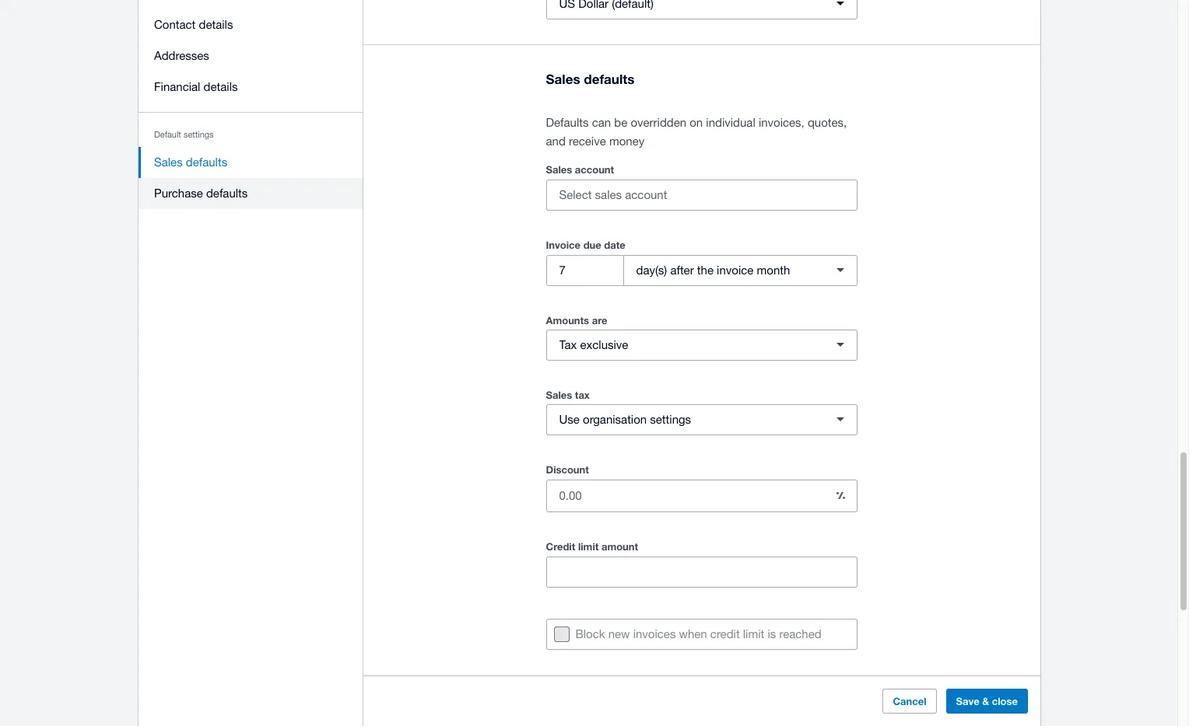 Task type: locate. For each thing, give the bounding box(es) containing it.
1 vertical spatial details
[[203, 80, 237, 93]]

1 vertical spatial defaults
[[185, 156, 227, 169]]

0 horizontal spatial settings
[[183, 130, 213, 139]]

settings right default
[[183, 130, 213, 139]]

sales defaults inside sales defaults link
[[154, 156, 227, 169]]

None number field
[[547, 256, 623, 286]]

can
[[592, 116, 611, 129]]

defaults up purchase defaults
[[185, 156, 227, 169]]

tax exclusive
[[559, 339, 628, 352]]

menu containing contact details
[[138, 0, 363, 219]]

close
[[992, 696, 1018, 708]]

sales defaults link
[[138, 147, 363, 178]]

reached
[[779, 628, 822, 641]]

details down addresses link on the left
[[203, 80, 237, 93]]

0 vertical spatial sales defaults
[[546, 71, 635, 87]]

save
[[956, 696, 979, 708]]

menu
[[138, 0, 363, 219]]

Discount number field
[[547, 482, 825, 511]]

2 vertical spatial defaults
[[206, 187, 247, 200]]

1 vertical spatial sales defaults
[[154, 156, 227, 169]]

is
[[768, 628, 776, 641]]

use organisation settings
[[559, 414, 691, 427]]

use
[[559, 414, 580, 427]]

credit limit amount
[[546, 541, 638, 553]]

financial
[[154, 80, 200, 93]]

invoices,
[[759, 116, 805, 129]]

credit
[[710, 628, 740, 641]]

details right contact
[[198, 18, 233, 31]]

overridden
[[631, 116, 687, 129]]

purchase defaults link
[[138, 178, 363, 209]]

&
[[982, 696, 989, 708]]

defaults up can
[[584, 71, 635, 87]]

0 horizontal spatial sales defaults
[[154, 156, 227, 169]]

Credit limit amount number field
[[547, 558, 857, 588]]

sales defaults down default settings
[[154, 156, 227, 169]]

individual
[[706, 116, 756, 129]]

sales
[[546, 71, 580, 87], [154, 156, 182, 169], [546, 163, 572, 176], [546, 389, 572, 402]]

0 horizontal spatial limit
[[578, 541, 599, 553]]

sales defaults up can
[[546, 71, 635, 87]]

details
[[198, 18, 233, 31], [203, 80, 237, 93]]

on
[[690, 116, 703, 129]]

purchase
[[154, 187, 203, 200]]

cancel
[[893, 696, 926, 708]]

limit right credit
[[578, 541, 599, 553]]

tax
[[559, 339, 577, 352]]

defaults for purchase defaults link
[[206, 187, 247, 200]]

account
[[575, 163, 614, 176]]

use organisation settings button
[[546, 405, 857, 436]]

save & close button
[[946, 690, 1028, 715]]

1 vertical spatial settings
[[650, 414, 691, 427]]

Sales account field
[[547, 180, 857, 210]]

details for contact details
[[198, 18, 233, 31]]

0 vertical spatial limit
[[578, 541, 599, 553]]

contact details
[[154, 18, 233, 31]]

1 vertical spatial limit
[[743, 628, 765, 641]]

sales defaults
[[546, 71, 635, 87], [154, 156, 227, 169]]

limit
[[578, 541, 599, 553], [743, 628, 765, 641]]

defaults down sales defaults link
[[206, 187, 247, 200]]

invoice
[[546, 239, 581, 251]]

amounts are
[[546, 314, 607, 327]]

0 vertical spatial details
[[198, 18, 233, 31]]

when
[[679, 628, 707, 641]]

contact details link
[[138, 9, 363, 40]]

defaults
[[584, 71, 635, 87], [185, 156, 227, 169], [206, 187, 247, 200]]

sales inside sales defaults link
[[154, 156, 182, 169]]

limit left is on the right of the page
[[743, 628, 765, 641]]

cancel button
[[883, 690, 936, 715]]

day(s)
[[636, 264, 667, 277]]

1 horizontal spatial sales defaults
[[546, 71, 635, 87]]

day(s) after the invoice month button
[[623, 255, 857, 286]]

1 horizontal spatial settings
[[650, 414, 691, 427]]

credit
[[546, 541, 575, 553]]

settings
[[183, 130, 213, 139], [650, 414, 691, 427]]

sales down default
[[154, 156, 182, 169]]

settings right organisation
[[650, 414, 691, 427]]

save & close
[[956, 696, 1018, 708]]

0 vertical spatial defaults
[[584, 71, 635, 87]]



Task type: describe. For each thing, give the bounding box(es) containing it.
contact
[[154, 18, 195, 31]]

exclusive
[[580, 339, 628, 352]]

1 horizontal spatial limit
[[743, 628, 765, 641]]

invoice
[[717, 264, 754, 277]]

sales up defaults
[[546, 71, 580, 87]]

tax exclusive button
[[546, 330, 857, 361]]

default settings
[[154, 130, 213, 139]]

are
[[592, 314, 607, 327]]

block new invoices when credit limit is reached
[[576, 628, 822, 641]]

addresses
[[154, 49, 209, 62]]

organisation
[[583, 414, 647, 427]]

invoice due date
[[546, 239, 626, 251]]

discount
[[546, 464, 589, 476]]

invoice due date group
[[546, 255, 857, 286]]

defaults
[[546, 116, 589, 129]]

month
[[757, 264, 790, 277]]

defaults can be overridden on individual invoices, quotes, and receive money
[[546, 116, 847, 148]]

quotes,
[[808, 116, 847, 129]]

default
[[154, 130, 181, 139]]

addresses link
[[138, 40, 363, 72]]

receive
[[569, 135, 606, 148]]

block
[[576, 628, 605, 641]]

money
[[609, 135, 645, 148]]

amount
[[602, 541, 638, 553]]

amounts
[[546, 314, 589, 327]]

sales left tax
[[546, 389, 572, 402]]

sales down and
[[546, 163, 572, 176]]

sales account
[[546, 163, 614, 176]]

purchase defaults
[[154, 187, 247, 200]]

and
[[546, 135, 566, 148]]

details for financial details
[[203, 80, 237, 93]]

0 vertical spatial settings
[[183, 130, 213, 139]]

be
[[614, 116, 628, 129]]

invoices
[[633, 628, 676, 641]]

none number field inside invoice due date group
[[547, 256, 623, 286]]

settings inside popup button
[[650, 414, 691, 427]]

financial details link
[[138, 72, 363, 103]]

date
[[604, 239, 626, 251]]

tax
[[575, 389, 590, 402]]

the
[[697, 264, 714, 277]]

sales tax
[[546, 389, 590, 402]]

financial details
[[154, 80, 237, 93]]

defaults for sales defaults link
[[185, 156, 227, 169]]

day(s) after the invoice month
[[636, 264, 790, 277]]

after
[[670, 264, 694, 277]]

due
[[583, 239, 601, 251]]

new
[[608, 628, 630, 641]]



Task type: vqa. For each thing, say whether or not it's contained in the screenshot.
SHOW
no



